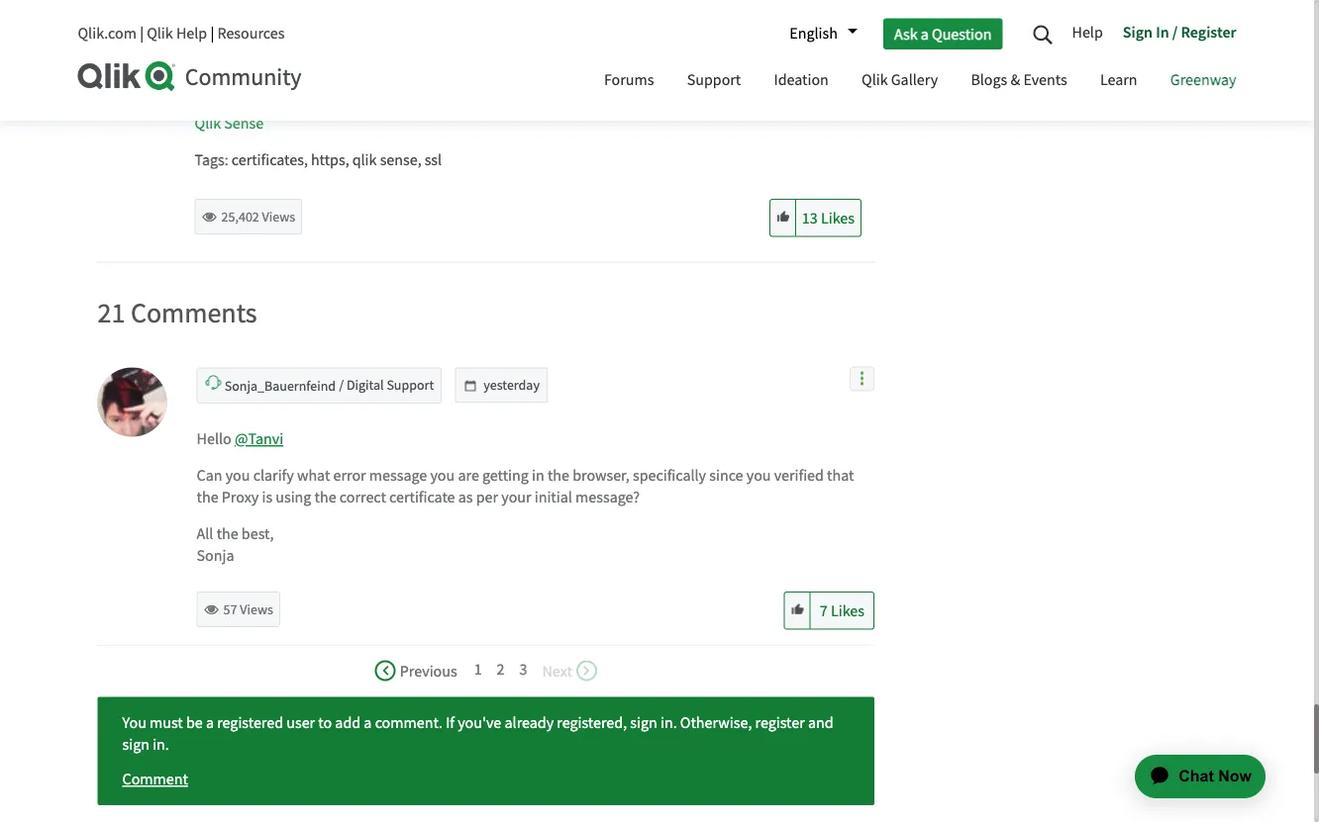 Task type: vqa. For each thing, say whether or not it's contained in the screenshot.
Category icon related to Blogs & Events
no



Task type: locate. For each thing, give the bounding box(es) containing it.
tags:
[[195, 150, 229, 170]]

2 horizontal spatial qlik
[[862, 70, 888, 90]]

1 horizontal spatial help
[[1072, 22, 1103, 42]]

@tanvi link
[[235, 430, 283, 450]]

error
[[333, 467, 366, 487]]

the right in on the left bottom
[[548, 467, 569, 487]]

support
[[687, 70, 741, 90], [387, 377, 434, 395]]

0 horizontal spatial support
[[387, 377, 434, 395]]

you left are
[[430, 467, 455, 487]]

alert containing you must be a registered user to add a comment. if you've already registered, sign in. otherwise, register and sign in.
[[112, 713, 860, 792]]

alert
[[112, 713, 860, 792]]

correct
[[340, 488, 386, 509]]

help left sign
[[1072, 22, 1103, 42]]

qlik right qlik.com
[[147, 23, 173, 44]]

qlik left sense
[[195, 114, 221, 134]]

yesterday
[[484, 377, 540, 395]]

register
[[755, 714, 805, 734]]

in. down must
[[153, 735, 169, 756]]

support right forums
[[687, 70, 741, 90]]

&
[[1011, 70, 1020, 90]]

ask
[[894, 24, 918, 44]]

hello
[[197, 430, 232, 450]]

7
[[820, 602, 828, 622]]

1 vertical spatial views
[[240, 602, 273, 620]]

in. left otherwise,
[[661, 714, 677, 734]]

57 views
[[223, 602, 273, 620]]

help link
[[1072, 15, 1113, 52]]

1 vertical spatial likes
[[831, 602, 865, 622]]

1 vertical spatial sign
[[122, 735, 149, 756]]

per
[[476, 488, 498, 509]]

you up proxy
[[226, 467, 250, 487]]

1 horizontal spatial sign
[[630, 714, 657, 734]]

1 horizontal spatial |
[[210, 23, 214, 44]]

comment link
[[122, 771, 188, 791]]

support right digital
[[387, 377, 434, 395]]

register
[[1181, 22, 1236, 42]]

likes
[[821, 209, 855, 229], [831, 602, 865, 622]]

resources
[[217, 23, 285, 44]]

you right since
[[746, 467, 771, 487]]

qlik sense link
[[195, 114, 271, 134]]

views right 25,402
[[262, 209, 295, 226]]

| right qlik help link
[[210, 23, 214, 44]]

previous
[[400, 662, 457, 682]]

| right qlik.com link at the top
[[140, 23, 144, 44]]

2 you from the left
[[430, 467, 455, 487]]

2 vertical spatial qlik
[[195, 114, 221, 134]]

13 likes
[[802, 209, 855, 229]]

qlik for qlik gallery
[[862, 70, 888, 90]]

add
[[335, 714, 361, 734]]

a right 'ask'
[[921, 24, 929, 44]]

1 horizontal spatial in.
[[661, 714, 677, 734]]

0 horizontal spatial a
[[206, 714, 214, 734]]

you've
[[458, 714, 501, 734]]

all
[[197, 525, 213, 545]]

qlik sense
[[195, 114, 264, 134]]

next
[[542, 662, 572, 682]]

0 horizontal spatial sign
[[122, 735, 149, 756]]

21 comments
[[98, 296, 257, 332]]

help
[[1072, 22, 1103, 42], [176, 23, 207, 44]]

25,402
[[221, 209, 259, 226]]

sign right registered,
[[630, 714, 657, 734]]

ideation button
[[759, 52, 844, 111]]

community
[[185, 62, 302, 92]]

all the best, sonja
[[197, 525, 274, 567]]

the
[[548, 467, 569, 487], [197, 488, 218, 509], [315, 488, 336, 509], [217, 525, 238, 545]]

1 horizontal spatial support
[[687, 70, 741, 90]]

the inside all the best, sonja
[[217, 525, 238, 545]]

blogs & events
[[971, 70, 1067, 90]]

sign down you
[[122, 735, 149, 756]]

a right add
[[364, 714, 372, 734]]

qlik for qlik sense
[[195, 114, 221, 134]]

as
[[458, 488, 473, 509]]

help left resources
[[176, 23, 207, 44]]

forums
[[604, 70, 654, 90]]

a
[[921, 24, 929, 44], [206, 714, 214, 734], [364, 714, 372, 734]]

user
[[286, 714, 315, 734]]

0 vertical spatial in.
[[661, 714, 677, 734]]

to
[[318, 714, 332, 734]]

the down what
[[315, 488, 336, 509]]

0 horizontal spatial help
[[176, 23, 207, 44]]

best,
[[242, 525, 274, 545]]

forums button
[[589, 52, 669, 111]]

learn button
[[1085, 52, 1152, 111]]

registered,
[[557, 714, 627, 734]]

2 horizontal spatial you
[[746, 467, 771, 487]]

tags list
[[195, 147, 875, 177]]

be
[[186, 714, 203, 734]]

qlik.com | qlik help | resources
[[78, 23, 285, 44]]

likes right 7 on the bottom right
[[831, 602, 865, 622]]

sign
[[1123, 22, 1153, 42]]

using
[[276, 488, 311, 509]]

3 you from the left
[[746, 467, 771, 487]]

1 vertical spatial support
[[387, 377, 434, 395]]

0 vertical spatial support
[[687, 70, 741, 90]]

application
[[1098, 732, 1289, 823]]

ssl link
[[424, 150, 442, 170]]

question
[[932, 24, 992, 44]]

greenway link
[[1156, 52, 1251, 111]]

message?
[[575, 488, 640, 509]]

you
[[122, 714, 146, 734]]

resources link
[[217, 23, 285, 44]]

1 horizontal spatial you
[[430, 467, 455, 487]]

certificates link
[[232, 150, 304, 170]]

help inside 'link'
[[1072, 22, 1103, 42]]

1 horizontal spatial qlik
[[195, 114, 221, 134]]

2
[[497, 660, 505, 680]]

0 vertical spatial qlik
[[147, 23, 173, 44]]

0 horizontal spatial |
[[140, 23, 144, 44]]

qlik left gallery
[[862, 70, 888, 90]]

2 | from the left
[[210, 23, 214, 44]]

sonja_bauernfeind image
[[98, 368, 167, 438]]

you must be a registered user to add a comment. if you've already registered, sign in. otherwise, register and sign in.
[[122, 714, 834, 756]]

qlik
[[352, 150, 377, 170]]

the right 'all'
[[217, 525, 238, 545]]

sign in / register
[[1123, 22, 1236, 42]]

message
[[369, 467, 427, 487]]

menu bar
[[589, 52, 1251, 111]]

0 horizontal spatial in.
[[153, 735, 169, 756]]

a right be at the bottom of the page
[[206, 714, 214, 734]]

specifically
[[633, 467, 706, 487]]

likes right 13
[[821, 209, 855, 229]]

ask a question link
[[883, 18, 1003, 49]]

0 vertical spatial likes
[[821, 209, 855, 229]]

and
[[808, 714, 834, 734]]

1 vertical spatial qlik
[[862, 70, 888, 90]]

1 vertical spatial in.
[[153, 735, 169, 756]]

0 horizontal spatial you
[[226, 467, 250, 487]]

0 vertical spatial views
[[262, 209, 295, 226]]

views right "57"
[[240, 602, 273, 620]]

7 likes
[[820, 602, 865, 622]]

in.
[[661, 714, 677, 734], [153, 735, 169, 756]]

previous link
[[375, 662, 475, 683]]

certificates
[[232, 150, 304, 170]]



Task type: describe. For each thing, give the bounding box(es) containing it.
tags: certificates https qlik sense ssl
[[195, 150, 442, 170]]

are
[[458, 467, 479, 487]]

since
[[709, 467, 743, 487]]

https
[[311, 150, 345, 170]]

/
[[1172, 22, 1178, 42]]

@tanvi
[[235, 430, 283, 450]]

if
[[446, 714, 455, 734]]

ask a question
[[894, 24, 992, 44]]

views for 25,402 views
[[262, 209, 295, 226]]

clarify
[[253, 467, 294, 487]]

13
[[802, 209, 818, 229]]

1
[[474, 660, 482, 680]]

views for 57 views
[[240, 602, 273, 620]]

sonja_bauernfei
[[225, 378, 321, 396]]

in
[[532, 467, 544, 487]]

can you clarify what error message you are getting in the browser, specifically since you verified that the proxy is using the correct certificate as per your initial message?
[[197, 467, 854, 509]]

sense
[[380, 150, 418, 170]]

community link
[[78, 61, 569, 92]]

2 link
[[497, 660, 520, 680]]

the down can
[[197, 488, 218, 509]]

1 horizontal spatial a
[[364, 714, 372, 734]]

events
[[1023, 70, 1067, 90]]

browser,
[[573, 467, 630, 487]]

sign in / register link
[[1113, 15, 1236, 52]]

blogs
[[971, 70, 1007, 90]]

english button
[[780, 17, 858, 51]]

likes for 13 likes
[[821, 209, 855, 229]]

sonja
[[197, 547, 234, 567]]

1 you from the left
[[226, 467, 250, 487]]

ideation
[[774, 70, 829, 90]]

proxy
[[222, 488, 259, 509]]

qlik.com link
[[78, 23, 137, 44]]

digital support
[[344, 377, 434, 395]]

1 | from the left
[[140, 23, 144, 44]]

21
[[98, 296, 125, 332]]

qlik help link
[[147, 23, 207, 44]]

qlik gallery
[[862, 70, 938, 90]]

2 horizontal spatial a
[[921, 24, 929, 44]]

digital support image
[[205, 375, 221, 392]]

25,402 views
[[221, 209, 295, 226]]

registered
[[217, 714, 283, 734]]

can
[[197, 467, 222, 487]]

what
[[297, 467, 330, 487]]

menu bar containing forums
[[589, 52, 1251, 111]]

qlik sense link
[[352, 150, 418, 170]]

nd
[[321, 378, 336, 396]]

https link
[[311, 150, 345, 170]]

0 horizontal spatial qlik
[[147, 23, 173, 44]]

digital
[[347, 377, 384, 395]]

learn
[[1100, 70, 1137, 90]]

57
[[223, 602, 237, 620]]

sonja_bauernfei nd
[[225, 378, 336, 396]]

initial
[[535, 488, 572, 509]]

support button
[[672, 52, 756, 111]]

your
[[501, 488, 531, 509]]

3
[[519, 660, 527, 680]]

already
[[505, 714, 554, 734]]

qlik gallery link
[[847, 52, 953, 111]]

must
[[150, 714, 183, 734]]

comment
[[122, 771, 188, 791]]

0 vertical spatial sign
[[630, 714, 657, 734]]

likes for 7 likes
[[831, 602, 865, 622]]

that
[[827, 467, 854, 487]]

qlik image
[[78, 61, 177, 91]]

in
[[1156, 22, 1169, 42]]

comments
[[131, 296, 257, 332]]

is
[[262, 488, 272, 509]]

verified
[[774, 467, 824, 487]]

qlik.com
[[78, 23, 137, 44]]

english
[[790, 23, 838, 44]]

getting
[[482, 467, 529, 487]]

hello @tanvi
[[197, 430, 283, 450]]

support inside dropdown button
[[687, 70, 741, 90]]

comment.
[[375, 714, 443, 734]]



